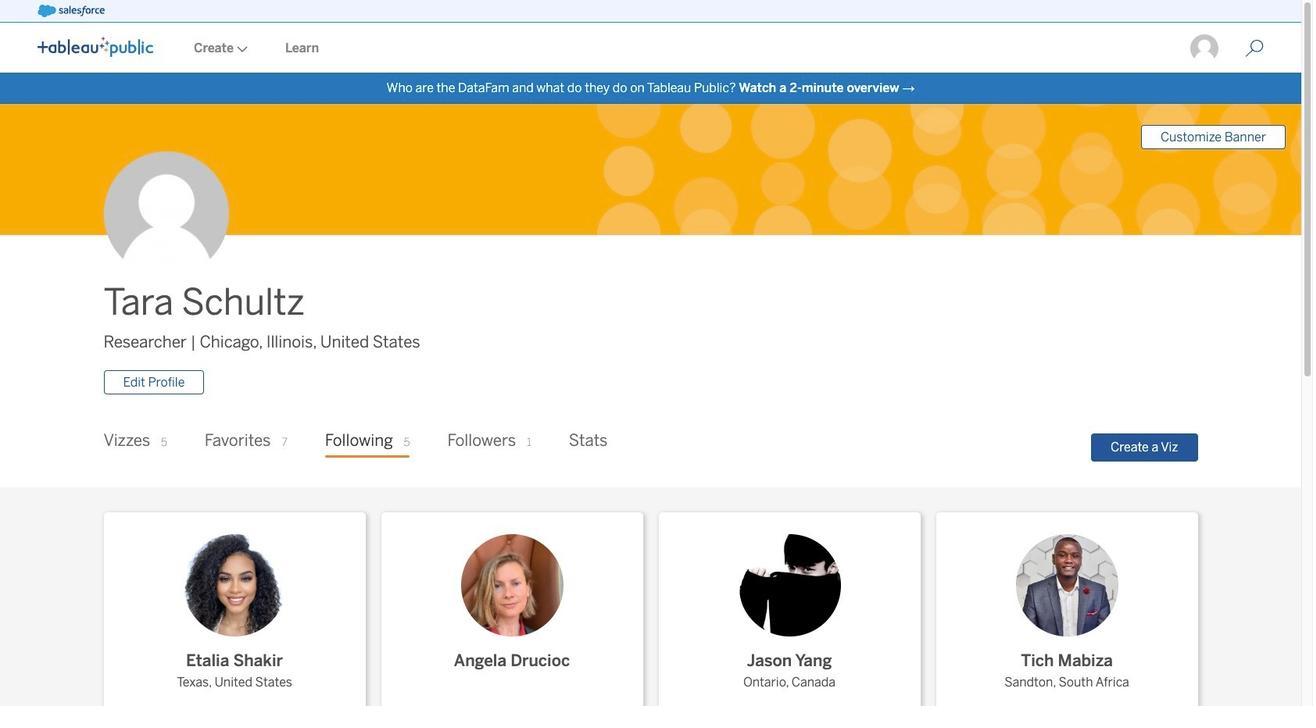 Task type: vqa. For each thing, say whether or not it's contained in the screenshot.
left Add Favorite image
no



Task type: describe. For each thing, give the bounding box(es) containing it.
tara.schultz image
[[1189, 33, 1220, 64]]

salesforce logo image
[[38, 5, 105, 17]]



Task type: locate. For each thing, give the bounding box(es) containing it.
create image
[[234, 46, 248, 52]]

avatar image
[[104, 152, 229, 277]]

avatar image for tich mabiza image
[[1016, 535, 1118, 637]]

avatar image for etalia shakir image
[[183, 535, 286, 637]]

avatar image for jason yang image
[[738, 535, 841, 637]]

go to search image
[[1226, 39, 1283, 58]]

logo image
[[38, 37, 153, 57]]

avatar image for angela drucioc image
[[461, 535, 563, 637]]



